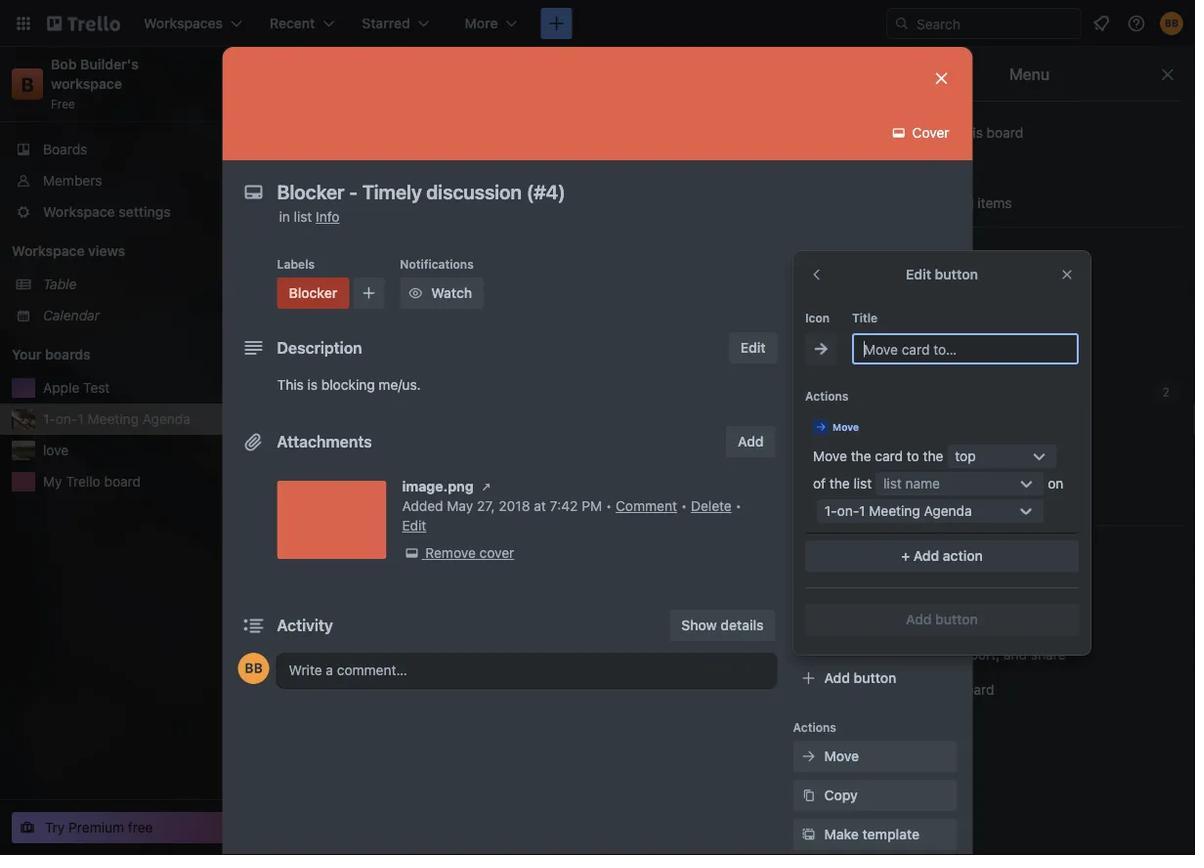 Task type: vqa. For each thing, say whether or not it's contained in the screenshot.
the with
no



Task type: describe. For each thing, give the bounding box(es) containing it.
1 vertical spatial move
[[813, 448, 847, 464]]

move link
[[793, 741, 957, 772]]

change background link
[[876, 271, 1184, 302]]

watch link
[[876, 534, 1184, 565]]

copy board link
[[876, 569, 1184, 600]]

agenda inside 1-on-1 meeting agenda link
[[142, 411, 190, 427]]

email-to-board link
[[876, 604, 1184, 635]]

dates
[[824, 394, 862, 410]]

workspace
[[12, 243, 85, 259]]

1 horizontal spatial automation
[[915, 348, 991, 365]]

in list info
[[279, 209, 340, 225]]

watch button
[[400, 278, 484, 309]]

0 horizontal spatial automation
[[793, 640, 860, 654]]

sm image for copy link
[[799, 786, 819, 805]]

color: blue, title: "fyi" element
[[285, 611, 324, 625]]

blocker left timely
[[285, 448, 333, 464]]

if inside i think we can improve velocity if we make some tooling changes.
[[760, 365, 768, 381]]

add power-ups
[[824, 590, 925, 606]]

sm image inside email-to-board link
[[887, 610, 907, 629]]

sm image for move link
[[799, 747, 819, 766]]

sm image for the close board link
[[887, 680, 907, 700]]

print,
[[918, 647, 952, 663]]

your boards
[[12, 346, 91, 363]]

1 horizontal spatial list
[[854, 475, 872, 492]]

apple
[[43, 380, 79, 396]]

try premium free
[[45, 819, 153, 836]]

archived items
[[915, 195, 1012, 211]]

0 vertical spatial members
[[43, 172, 102, 189]]

delete link
[[691, 498, 732, 514]]

search image
[[894, 16, 910, 31]]

the up "name"
[[923, 448, 944, 464]]

0 horizontal spatial list
[[294, 209, 312, 225]]

interested
[[384, 624, 447, 640]]

(#3)
[[455, 536, 483, 552]]

velocity
[[707, 365, 756, 381]]

blocking
[[321, 377, 375, 393]]

1 vertical spatial make
[[824, 826, 859, 842]]

0 vertical spatial move
[[833, 421, 859, 432]]

top
[[955, 448, 976, 464]]

tooling
[[639, 385, 682, 401]]

feedback
[[970, 271, 1029, 287]]

b
[[21, 72, 34, 95]]

new training program link
[[841, 215, 1067, 235]]

discuss inside fyi fyi - discuss if interested (#6)
[[319, 624, 368, 640]]

create board or workspace image
[[547, 14, 566, 33]]

image.png
[[402, 478, 474, 495]]

close board link
[[876, 674, 1184, 706]]

export,
[[956, 647, 1000, 663]]

edit button
[[729, 332, 777, 364]]

color: orange, title: "discuss" element
[[285, 523, 330, 538]]

sm image down move the card to the
[[887, 488, 907, 507]]

sm image inside stickers "link"
[[887, 453, 907, 472]]

comment link
[[616, 498, 677, 514]]

2 vertical spatial agenda
[[924, 503, 972, 519]]

add up move link
[[824, 670, 850, 686]]

stickers
[[915, 454, 969, 470]]

can you please give feedback on the report?
[[841, 271, 1048, 307]]

copy for copy board
[[918, 576, 951, 592]]

automation link
[[876, 341, 1184, 372]]

2 horizontal spatial 1-on-1 meeting agenda
[[825, 503, 972, 519]]

settings link
[[876, 236, 1184, 267]]

discuss discuss - suggested topic (#3)
[[285, 524, 483, 552]]

make
[[563, 385, 597, 401]]

0 vertical spatial labels
[[277, 257, 315, 271]]

boards link
[[0, 134, 254, 165]]

close board
[[915, 682, 994, 698]]

add button
[[726, 426, 776, 457]]

notifications
[[400, 257, 474, 271]]

0 notifications image
[[1090, 12, 1113, 35]]

agenda inside 1-on-1 meeting agenda text field
[[410, 64, 475, 85]]

trello
[[66, 474, 100, 490]]

added may 27, 2018 at 7:42 pm
[[402, 498, 602, 514]]

0 horizontal spatial this
[[360, 360, 383, 376]]

1 vertical spatial color: red, title: "blocker" element
[[285, 435, 328, 450]]

on- inside text field
[[296, 64, 325, 85]]

1 horizontal spatial make
[[918, 490, 952, 506]]

2 vertical spatial meeting
[[869, 503, 920, 519]]

2 vertical spatial to
[[907, 448, 919, 464]]

your boards with 4 items element
[[12, 343, 197, 367]]

love link
[[43, 441, 242, 460]]

use
[[334, 360, 356, 376]]

1 vertical spatial template
[[863, 826, 920, 842]]

2 horizontal spatial 1-
[[825, 503, 837, 519]]

bob builder's workspace free
[[51, 56, 142, 110]]

2 fyi from the top
[[285, 624, 305, 640]]

sm image for watch button
[[406, 283, 425, 303]]

is
[[307, 377, 318, 393]]

copy for copy
[[824, 787, 858, 803]]

cover
[[479, 545, 514, 561]]

sm image inside cover link
[[889, 123, 909, 143]]

print, export, and share
[[915, 647, 1066, 663]]

b link
[[12, 68, 43, 100]]

free
[[128, 819, 153, 836]]

board up me/us.
[[386, 360, 423, 376]]

1 horizontal spatial add button
[[906, 611, 978, 627]]

2 vertical spatial move
[[824, 748, 859, 764]]

0 horizontal spatial ups
[[834, 523, 857, 537]]

workspace
[[51, 76, 122, 92]]

add to card
[[793, 249, 860, 263]]

0 vertical spatial template
[[956, 490, 1011, 506]]

add inside add power-ups link
[[824, 590, 850, 606]]

free
[[51, 97, 75, 110]]

sm image down edit link
[[402, 543, 422, 563]]

love
[[43, 442, 69, 458]]

activity link
[[876, 152, 1184, 184]]

2 vertical spatial bob builder (bobbuilder40) image
[[238, 653, 269, 684]]

1 vertical spatial actions
[[793, 720, 837, 734]]

add power-ups link
[[793, 582, 957, 614]]

sm image inside print, export, and share link
[[887, 645, 907, 665]]

1 horizontal spatial bob builder (bobbuilder40) image
[[743, 96, 771, 123]]

change
[[918, 278, 967, 294]]

1 horizontal spatial activity
[[915, 160, 965, 176]]

remove
[[425, 545, 476, 561]]

some
[[600, 385, 635, 401]]

bob
[[51, 56, 77, 72]]

0 horizontal spatial members link
[[0, 165, 254, 196]]

2 link
[[876, 376, 1184, 408]]

dates button
[[793, 387, 957, 418]]

on inside can you please give feedback on the report?
[[1033, 271, 1048, 287]]

change background
[[915, 278, 1046, 294]]

0 vertical spatial button
[[935, 266, 978, 282]]

improve
[[653, 365, 703, 381]]

1-on-1 meeting agenda inside text field
[[280, 64, 475, 85]]

1 vertical spatial ups
[[900, 590, 925, 606]]

board inside button
[[987, 125, 1024, 141]]

Write a comment text field
[[277, 653, 777, 688]]

cover link
[[883, 117, 961, 149]]

1 horizontal spatial members
[[824, 277, 885, 293]]

return to previous screen image
[[809, 267, 825, 282]]

1 vertical spatial activity
[[277, 616, 333, 635]]

custom for add to card
[[824, 473, 875, 489]]

add board image
[[227, 347, 242, 363]]

custom fields for menu
[[918, 313, 1007, 329]]

of
[[813, 475, 826, 492]]

1 horizontal spatial watch
[[915, 541, 962, 557]]

i think we can improve velocity if we make some tooling changes. link
[[563, 364, 790, 403]]

show
[[682, 617, 717, 633]]

edit for edit
[[741, 340, 766, 356]]

1 we from the left
[[605, 365, 623, 381]]

my trello board
[[43, 474, 141, 490]]

description
[[277, 339, 362, 357]]

add right +
[[914, 548, 939, 564]]

2 vertical spatial button
[[854, 670, 897, 686]]

sm image for "settings" link
[[887, 241, 907, 261]]

1 vertical spatial make template
[[824, 826, 920, 842]]

premium
[[69, 819, 124, 836]]

i
[[563, 365, 566, 381]]

and
[[1004, 647, 1027, 663]]

your
[[12, 346, 42, 363]]

how to use this board link
[[285, 359, 504, 378]]

0 vertical spatial actions
[[805, 389, 849, 403]]

cover
[[909, 125, 949, 141]]

views
[[88, 243, 125, 259]]

pm
[[582, 498, 602, 514]]

test
[[83, 380, 110, 396]]

0 vertical spatial color: red, title: "blocker" element
[[277, 278, 349, 309]]

0 horizontal spatial power-
[[793, 523, 834, 537]]

blocker for blocker
[[289, 285, 337, 301]]

to-
[[958, 611, 977, 627]]

0 horizontal spatial add button
[[824, 670, 897, 686]]

about
[[918, 125, 956, 141]]

blocker - timely discussion (#4) link
[[285, 447, 504, 466]]



Task type: locate. For each thing, give the bounding box(es) containing it.
sm image up icon on the top right of page
[[799, 276, 819, 295]]

None text field
[[267, 174, 912, 209]]

items
[[978, 195, 1012, 211]]

add left create from template… image
[[738, 433, 764, 450]]

close
[[918, 682, 954, 698]]

0 vertical spatial make template
[[915, 490, 1011, 506]]

timely
[[346, 448, 388, 464]]

power-ups
[[793, 523, 857, 537]]

program
[[924, 216, 977, 233]]

1 horizontal spatial fields
[[970, 313, 1007, 329]]

add button button
[[805, 604, 1079, 635], [793, 663, 957, 694]]

delete edit
[[402, 498, 732, 534]]

2 vertical spatial edit
[[402, 517, 426, 534]]

sm image up copy link
[[799, 747, 819, 766]]

1 horizontal spatial members link
[[793, 270, 957, 301]]

list name
[[884, 475, 940, 492]]

discuss - suggested topic (#3) link
[[285, 535, 504, 554]]

sm image inside copy link
[[799, 786, 819, 805]]

sm image left checklist at the top right
[[799, 354, 819, 373]]

+
[[901, 548, 910, 564]]

sm image down icon on the top right of page
[[811, 339, 831, 359]]

members up title
[[824, 277, 885, 293]]

upgrade
[[1040, 493, 1088, 506]]

i think we can improve velocity if we make some tooling changes.
[[563, 365, 789, 401]]

custom fields button for menu
[[876, 306, 1184, 337]]

2 horizontal spatial bob builder (bobbuilder40) image
[[1160, 12, 1184, 35]]

add inside add button
[[738, 433, 764, 450]]

1 horizontal spatial custom
[[918, 313, 967, 329]]

activity down color: orange, title: "discuss" element
[[277, 616, 333, 635]]

watch
[[431, 285, 472, 301], [915, 541, 962, 557]]

labels link
[[793, 309, 957, 340]]

edit inside button
[[741, 340, 766, 356]]

please
[[896, 271, 937, 287]]

email-to-board
[[915, 611, 1014, 627]]

2 horizontal spatial edit
[[906, 266, 931, 282]]

edit up 'velocity'
[[741, 340, 766, 356]]

labels up checklist at the top right
[[824, 316, 867, 332]]

add up print,
[[906, 611, 932, 627]]

power- down of at the right bottom of the page
[[793, 523, 834, 537]]

meeting inside text field
[[338, 64, 406, 85]]

make down stickers on the right
[[918, 490, 952, 506]]

actions
[[805, 389, 849, 403], [793, 720, 837, 734]]

to for use
[[317, 360, 330, 376]]

1 inside text field
[[325, 64, 334, 85]]

1 horizontal spatial 1-
[[280, 64, 296, 85]]

1 vertical spatial this
[[360, 360, 383, 376]]

report?
[[865, 291, 910, 307]]

activity
[[915, 160, 965, 176], [277, 616, 333, 635]]

sm image inside make template link
[[799, 825, 819, 844]]

0 horizontal spatial custom
[[824, 473, 875, 489]]

- for blocker
[[336, 448, 343, 464]]

(#6)
[[451, 624, 478, 640]]

labels
[[277, 257, 315, 271], [824, 316, 867, 332]]

- for fyi
[[309, 624, 315, 640]]

1 vertical spatial -
[[338, 536, 345, 552]]

power- inside add power-ups link
[[854, 590, 900, 606]]

custom fields down move the card to the
[[824, 473, 916, 489]]

fields for add to card
[[878, 473, 916, 489]]

0 horizontal spatial activity
[[277, 616, 333, 635]]

0 vertical spatial power-
[[793, 523, 834, 537]]

Search field
[[910, 9, 1081, 38]]

builder's
[[80, 56, 139, 72]]

edit button
[[906, 266, 978, 282]]

add down power-ups
[[824, 590, 850, 606]]

1- inside text field
[[280, 64, 296, 85]]

custom for menu
[[918, 313, 967, 329]]

add button
[[906, 611, 978, 627], [824, 670, 897, 686]]

table link
[[43, 275, 242, 294]]

1 vertical spatial button
[[936, 611, 978, 627]]

print, export, and share link
[[876, 639, 1184, 670]]

primary element
[[0, 0, 1195, 47]]

sm image down return to previous screen 'icon'
[[799, 315, 819, 334]]

ups down of the list
[[834, 523, 857, 537]]

1 vertical spatial if
[[372, 624, 380, 640]]

make template down stickers on the right
[[915, 490, 1011, 506]]

1 horizontal spatial we
[[771, 365, 789, 381]]

1
[[325, 64, 334, 85], [336, 387, 342, 401], [78, 411, 84, 427], [336, 475, 342, 489], [859, 503, 865, 519], [309, 651, 314, 665]]

0 vertical spatial custom fields button
[[876, 306, 1184, 337]]

automation
[[915, 348, 991, 365], [793, 640, 860, 654]]

0 horizontal spatial edit
[[402, 517, 426, 534]]

switch to… image
[[14, 14, 33, 33]]

template down top
[[956, 490, 1011, 506]]

labels down in
[[277, 257, 315, 271]]

board up print, export, and share on the right bottom
[[977, 611, 1014, 627]]

copy link
[[793, 780, 957, 811]]

- inside fyi fyi - discuss if interested (#6)
[[309, 624, 315, 640]]

checklist link
[[793, 348, 957, 379]]

apple test
[[43, 380, 110, 396]]

sm image for activity link
[[887, 158, 907, 178]]

sm image inside the close board link
[[887, 680, 907, 700]]

sm image
[[887, 158, 907, 178], [887, 241, 907, 261], [406, 283, 425, 303], [811, 339, 831, 359], [799, 354, 819, 373], [887, 539, 907, 559], [887, 575, 907, 594], [887, 680, 907, 700], [799, 747, 819, 766], [799, 786, 819, 805]]

2 vertical spatial 1-
[[825, 503, 837, 519]]

1 horizontal spatial this
[[960, 125, 983, 141]]

7:42
[[550, 498, 578, 514]]

0 vertical spatial meeting
[[338, 64, 406, 85]]

0 vertical spatial watch
[[431, 285, 472, 301]]

details
[[721, 617, 764, 633]]

0 vertical spatial fields
[[970, 313, 1007, 329]]

activity down the about
[[915, 160, 965, 176]]

sm image down primary element
[[618, 94, 646, 121]]

- inside blocker blocker - timely discussion (#4)
[[336, 448, 343, 464]]

move the card to the
[[813, 448, 944, 464]]

custom fields up 'move card to…' text box
[[918, 313, 1007, 329]]

info link
[[316, 209, 340, 225]]

2018
[[499, 498, 530, 514]]

watch down 'notifications'
[[431, 285, 472, 301]]

power- left copy board in the right of the page
[[854, 590, 900, 606]]

open information menu image
[[1127, 14, 1146, 33]]

title
[[852, 311, 878, 324]]

sm image inside the labels link
[[799, 315, 819, 334]]

sm image for copy board link
[[887, 575, 907, 594]]

2 vertical spatial on-
[[837, 503, 859, 519]]

add button button up print,
[[805, 604, 1079, 635]]

color: red, title: "blocker" element
[[277, 278, 349, 309], [285, 435, 328, 450]]

2 horizontal spatial list
[[884, 475, 902, 492]]

move up of at the right bottom of the page
[[813, 448, 847, 464]]

to up list name on the bottom right of page
[[907, 448, 919, 464]]

board down action at bottom
[[955, 576, 992, 592]]

1 vertical spatial 1-
[[43, 411, 56, 427]]

sm image down +
[[887, 575, 907, 594]]

starred icon image
[[227, 380, 242, 396]]

sm image inside copy board link
[[887, 575, 907, 594]]

fyi - discuss if interested (#6) link
[[285, 623, 504, 642]]

add up return to previous screen 'icon'
[[793, 249, 816, 263]]

ups up the email-
[[900, 590, 925, 606]]

the inside can you please give feedback on the report?
[[841, 291, 861, 307]]

0 horizontal spatial make
[[824, 826, 859, 842]]

1 vertical spatial on-
[[56, 411, 78, 427]]

custom fields button up automation link
[[876, 306, 1184, 337]]

2 horizontal spatial meeting
[[869, 503, 920, 519]]

1 vertical spatial custom fields
[[824, 473, 916, 489]]

copy board
[[915, 576, 992, 592]]

sm image for watch link
[[887, 539, 907, 559]]

menu
[[1009, 65, 1050, 84]]

custom fields button for add to card
[[793, 471, 957, 491]]

calendar
[[43, 307, 100, 323]]

members link down boards
[[0, 165, 254, 196]]

1 fyi from the top
[[285, 612, 303, 625]]

we down edit button
[[771, 365, 789, 381]]

training
[[872, 216, 920, 233]]

0 vertical spatial custom fields
[[918, 313, 1007, 329]]

if down edit button
[[760, 365, 768, 381]]

automation down the can you please give feedback on the report? link
[[915, 348, 991, 365]]

custom down move the card to the
[[824, 473, 875, 489]]

custom fields button
[[876, 306, 1184, 337], [793, 471, 957, 491]]

watch right +
[[915, 541, 962, 557]]

1 vertical spatial bob builder (bobbuilder40) image
[[743, 96, 771, 123]]

0 vertical spatial 1-on-1 meeting agenda
[[280, 64, 475, 85]]

sm image
[[618, 94, 646, 121], [889, 123, 909, 143], [799, 276, 819, 295], [799, 315, 819, 334], [887, 347, 907, 367], [887, 453, 907, 472], [477, 477, 496, 496], [887, 488, 907, 507], [402, 543, 422, 563], [887, 610, 907, 629], [887, 645, 907, 665], [799, 825, 819, 844]]

2 horizontal spatial to
[[907, 448, 919, 464]]

meeting
[[338, 64, 406, 85], [87, 411, 139, 427], [869, 503, 920, 519]]

info
[[316, 209, 340, 225]]

to up is
[[317, 360, 330, 376]]

0 horizontal spatial agenda
[[142, 411, 190, 427]]

sm image up list name on the bottom right of page
[[887, 453, 907, 472]]

suggested
[[348, 536, 416, 552]]

discuss
[[285, 524, 330, 538], [285, 536, 335, 552], [319, 624, 368, 640]]

attachments
[[277, 432, 372, 451]]

ups
[[834, 523, 857, 537], [900, 590, 925, 606]]

blocker up description
[[289, 285, 337, 301]]

0 horizontal spatial watch
[[431, 285, 472, 301]]

power-
[[793, 523, 834, 537], [854, 590, 900, 606]]

my trello board link
[[43, 472, 242, 492]]

1-on-1 meeting agenda link
[[43, 410, 242, 429]]

sm image left the about
[[889, 123, 909, 143]]

0 vertical spatial ups
[[834, 523, 857, 537]]

show details
[[682, 617, 764, 633]]

0 horizontal spatial on-
[[56, 411, 78, 427]]

0 vertical spatial bob builder (bobbuilder40) image
[[1160, 12, 1184, 35]]

copy down move link
[[824, 787, 858, 803]]

2 we from the left
[[771, 365, 789, 381]]

make down copy link
[[824, 826, 859, 842]]

1 vertical spatial add button
[[824, 670, 897, 686]]

on left close popover icon
[[1033, 271, 1048, 287]]

sm image down training
[[887, 241, 907, 261]]

1 horizontal spatial edit
[[741, 340, 766, 356]]

settings
[[915, 243, 971, 259]]

name
[[906, 475, 940, 492]]

the right of at the right bottom of the page
[[830, 475, 850, 492]]

1 vertical spatial card
[[875, 448, 903, 464]]

about this board
[[918, 125, 1024, 141]]

1 horizontal spatial ups
[[900, 590, 925, 606]]

sm image up the add power-ups
[[887, 539, 907, 559]]

card up list name on the bottom right of page
[[875, 448, 903, 464]]

edit inside delete edit
[[402, 517, 426, 534]]

can
[[841, 271, 865, 287]]

edit link
[[402, 517, 426, 534]]

0 vertical spatial on
[[1033, 271, 1048, 287]]

color: red, title: "blocker" element up description
[[277, 278, 349, 309]]

to for card
[[819, 249, 831, 263]]

1 vertical spatial automation
[[793, 640, 860, 654]]

0 vertical spatial this
[[960, 125, 983, 141]]

attachment button
[[793, 426, 957, 457]]

0 vertical spatial -
[[336, 448, 343, 464]]

Move card to… text field
[[852, 333, 1079, 365]]

0 vertical spatial agenda
[[410, 64, 475, 85]]

custom
[[918, 313, 967, 329], [824, 473, 875, 489]]

remove cover
[[425, 545, 514, 561]]

color: red, title: "blocker" element down is
[[285, 435, 328, 450]]

0 vertical spatial add button button
[[805, 604, 1079, 635]]

+ add action
[[901, 548, 983, 564]]

sm image up 27,
[[477, 477, 496, 496]]

0 horizontal spatial members
[[43, 172, 102, 189]]

sm image down the labels link
[[887, 347, 907, 367]]

1 vertical spatial meeting
[[87, 411, 139, 427]]

0 vertical spatial make
[[918, 490, 952, 506]]

custom fields button down move the card to the
[[793, 471, 957, 491]]

0 horizontal spatial bob builder (bobbuilder40) image
[[238, 653, 269, 684]]

1 vertical spatial fields
[[878, 473, 916, 489]]

members down boards
[[43, 172, 102, 189]]

1 horizontal spatial agenda
[[410, 64, 475, 85]]

sm image inside watch button
[[406, 283, 425, 303]]

0 horizontal spatial if
[[372, 624, 380, 640]]

table
[[43, 276, 77, 292]]

fields for menu
[[970, 313, 1007, 329]]

1-on-1 meeting agenda
[[280, 64, 475, 85], [43, 411, 190, 427], [825, 503, 972, 519]]

0 horizontal spatial custom fields
[[824, 473, 916, 489]]

2 horizontal spatial on-
[[837, 503, 859, 519]]

sm image up make template link
[[799, 786, 819, 805]]

1 vertical spatial add button button
[[793, 663, 957, 694]]

fields
[[970, 313, 1007, 329], [878, 473, 916, 489]]

make template
[[915, 490, 1011, 506], [824, 826, 920, 842]]

try premium free button
[[12, 812, 238, 843]]

if inside fyi fyi - discuss if interested (#6)
[[372, 624, 380, 640]]

actions up move link
[[793, 720, 837, 734]]

1 vertical spatial on
[[1048, 475, 1064, 492]]

Board name text field
[[270, 59, 484, 90]]

calendar link
[[43, 306, 242, 325]]

delete
[[691, 498, 732, 514]]

list left "name"
[[884, 475, 902, 492]]

the up of the list
[[851, 448, 871, 464]]

sm image inside checklist link
[[799, 354, 819, 373]]

1 horizontal spatial to
[[819, 249, 831, 263]]

apple test link
[[43, 378, 219, 398]]

1 horizontal spatial on-
[[296, 64, 325, 85]]

to up return to previous screen 'icon'
[[819, 249, 831, 263]]

0 horizontal spatial fields
[[878, 473, 916, 489]]

sm image down 'notifications'
[[406, 283, 425, 303]]

add button left close
[[824, 670, 897, 686]]

can
[[626, 365, 649, 381]]

sm image inside watch link
[[887, 539, 907, 559]]

add button button up move link
[[793, 663, 957, 694]]

1 vertical spatial agenda
[[142, 411, 190, 427]]

0 vertical spatial card
[[834, 249, 860, 263]]

1 vertical spatial to
[[317, 360, 330, 376]]

stickers link
[[876, 447, 1184, 478]]

copy down "+ add action"
[[918, 576, 951, 592]]

this right the about
[[960, 125, 983, 141]]

we up 'some'
[[605, 365, 623, 381]]

card for the
[[875, 448, 903, 464]]

archived items link
[[876, 188, 1184, 219]]

0 vertical spatial if
[[760, 365, 768, 381]]

0 vertical spatial edit
[[906, 266, 931, 282]]

bob builder (bobbuilder40) image inside primary element
[[1160, 12, 1184, 35]]

this right use
[[360, 360, 383, 376]]

1 vertical spatial members
[[824, 277, 885, 293]]

sm image down cover link
[[887, 158, 907, 178]]

create from template… image
[[778, 428, 794, 444]]

on up upgrade
[[1048, 475, 1064, 492]]

fields up 'move card to…' text box
[[970, 313, 1007, 329]]

board up activity link
[[987, 125, 1024, 141]]

sm image down the add power-ups
[[887, 610, 907, 629]]

0 horizontal spatial copy
[[824, 787, 858, 803]]

actions down checklist at the top right
[[805, 389, 849, 403]]

27,
[[477, 498, 495, 514]]

if left interested
[[372, 624, 380, 640]]

if
[[760, 365, 768, 381], [372, 624, 380, 640]]

sm image left print,
[[887, 645, 907, 665]]

bob builder (bobbuilder40) image
[[1160, 12, 1184, 35], [743, 96, 771, 123], [238, 653, 269, 684]]

template down copy link
[[863, 826, 920, 842]]

edit for edit button
[[906, 266, 931, 282]]

bob builder's workspace link
[[51, 56, 142, 92]]

blocker for blocker blocker - timely discussion (#4)
[[285, 436, 328, 450]]

the down can
[[841, 291, 861, 307]]

archived
[[918, 195, 974, 211]]

close popover image
[[1059, 267, 1075, 282]]

2 vertical spatial 1-on-1 meeting agenda
[[825, 503, 972, 519]]

0 horizontal spatial card
[[834, 249, 860, 263]]

sm image down copy link
[[799, 825, 819, 844]]

fields down move the card to the
[[878, 473, 916, 489]]

sm image left close
[[887, 680, 907, 700]]

make template down copy link
[[824, 826, 920, 842]]

sm image inside activity link
[[887, 158, 907, 178]]

card for to
[[834, 249, 860, 263]]

think
[[570, 365, 601, 381]]

watch inside button
[[431, 285, 472, 301]]

this inside button
[[960, 125, 983, 141]]

list right in
[[294, 209, 312, 225]]

custom fields for add to card
[[824, 473, 916, 489]]

show details link
[[670, 610, 776, 641]]

board down export, in the bottom right of the page
[[958, 682, 994, 698]]

blocker down is
[[285, 436, 328, 450]]

board down love link
[[104, 474, 141, 490]]

sm image inside move link
[[799, 747, 819, 766]]

0 vertical spatial 1-
[[280, 64, 296, 85]]

- inside discuss discuss - suggested topic (#3)
[[338, 536, 345, 552]]

0 horizontal spatial 1-on-1 meeting agenda
[[43, 411, 190, 427]]

list down move the card to the
[[854, 475, 872, 492]]

1 horizontal spatial copy
[[918, 576, 951, 592]]

0 horizontal spatial 1-
[[43, 411, 56, 427]]

move up copy link
[[824, 748, 859, 764]]

icon
[[805, 311, 830, 324]]

0 horizontal spatial we
[[605, 365, 623, 381]]

card up can
[[834, 249, 860, 263]]

automation down the add power-ups
[[793, 640, 860, 654]]

custom down can you please give feedback on the report?
[[918, 313, 967, 329]]

1 horizontal spatial meeting
[[338, 64, 406, 85]]

list
[[294, 209, 312, 225], [854, 475, 872, 492], [884, 475, 902, 492]]

comment
[[616, 498, 677, 514]]

members link up title
[[793, 270, 957, 301]]

1 horizontal spatial labels
[[824, 316, 867, 332]]

move up "attachment" at the right bottom
[[833, 421, 859, 432]]

- for discuss
[[338, 536, 345, 552]]

sm image inside "settings" link
[[887, 241, 907, 261]]

changes.
[[685, 385, 743, 401]]

sm image inside automation link
[[887, 347, 907, 367]]

add button up print,
[[906, 611, 978, 627]]

0 vertical spatial custom
[[918, 313, 967, 329]]

2 vertical spatial -
[[309, 624, 315, 640]]

sm image for checklist link
[[799, 354, 819, 373]]



